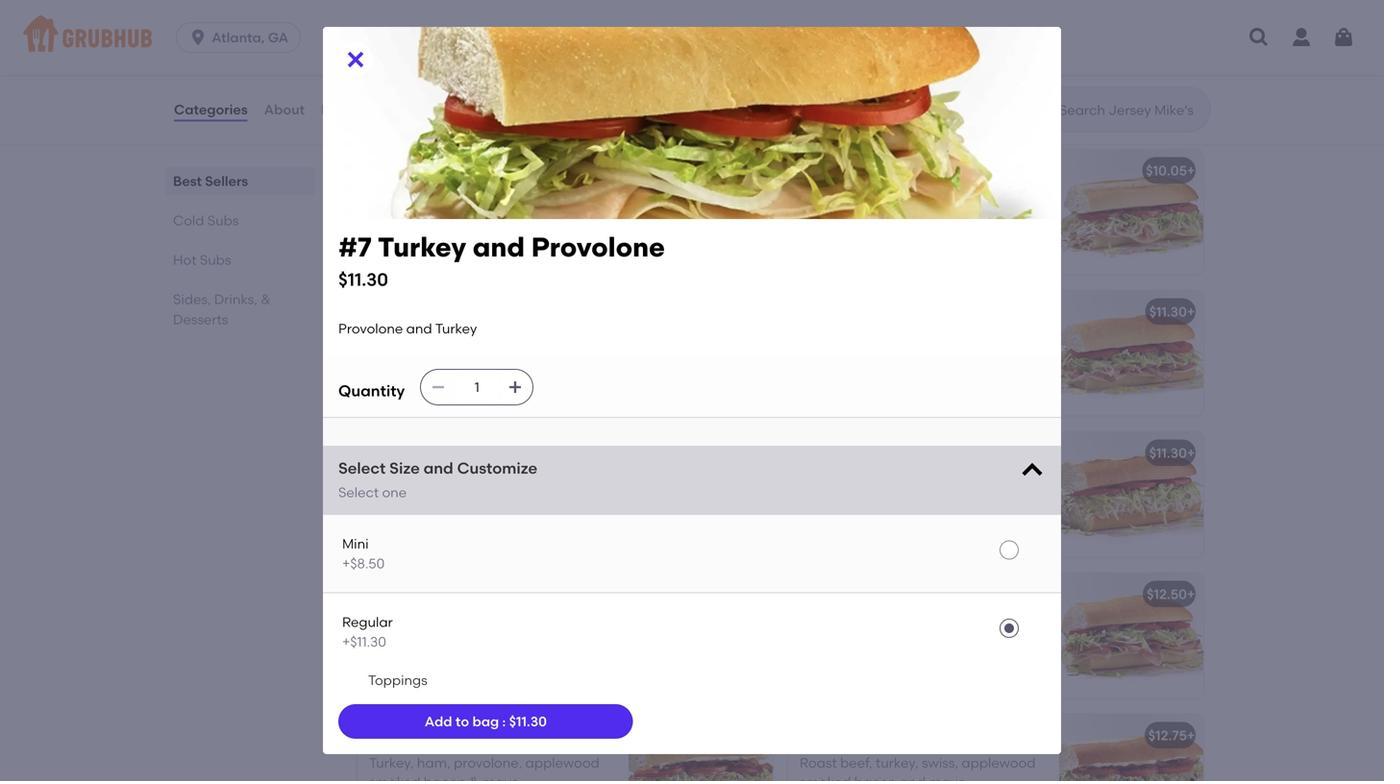 Task type: locate. For each thing, give the bounding box(es) containing it.
& right "drinks," at the top left of page
[[261, 291, 271, 308]]

ham, inside provolone, ham, prosciuttini and cappacuolo
[[871, 331, 905, 348]]

#2 jersey shore's favorite
[[369, 163, 542, 179]]

0 horizontal spatial $12.75 +
[[718, 587, 765, 603]]

of
[[669, 94, 680, 108]]

cappacuolo inside provolone, ham, prosciuttini and cappacuolo
[[800, 351, 880, 367]]

0 horizontal spatial $12.75
[[718, 587, 757, 603]]

+$8.50
[[342, 556, 385, 572]]

prepared
[[708, 94, 761, 108]]

add to bag : $11.30
[[425, 714, 547, 730]]

ham, inside turkey, ham, provolone, applewood smoked bacon & mayo
[[417, 755, 451, 772]]

roast left beef,
[[800, 755, 837, 772]]

roasted
[[474, 614, 524, 630]]

1 horizontal spatial $10.05 +
[[1146, 163, 1196, 179]]

0 horizontal spatial applewood
[[526, 755, 600, 772]]

ham, inside provolone, ham, prosciuttini, cappacuolo, salami, and pepperoni
[[871, 618, 905, 634]]

front
[[640, 94, 666, 108]]

1 vertical spatial subs
[[208, 213, 239, 229]]

ham
[[441, 190, 471, 206], [897, 190, 927, 206]]

0 vertical spatial $12.75
[[718, 587, 757, 603]]

2 smoked from the left
[[800, 775, 851, 782]]

$11.30 for #10 tuna fish image
[[1150, 445, 1188, 462]]

mayo down swiss, on the right
[[929, 775, 966, 782]]

ham, for cappacuolo
[[871, 331, 905, 348]]

svg image
[[1248, 26, 1271, 49], [189, 28, 208, 47]]

and inside 'cold subs northeast-style cold sub sandwiches sliced fresh in front of you. prepared mike's way® with onions, lettuce, tomatoes, vinegar, oil and spices. any combination gladly accepted.'
[[1081, 94, 1103, 108]]

$10.05 +
[[716, 163, 765, 179], [1146, 163, 1196, 179]]

style
[[415, 94, 440, 108]]

subs up style
[[407, 67, 456, 92]]

applewood down add to bag : $11.30
[[526, 755, 600, 772]]

1 vertical spatial cold
[[173, 213, 204, 229]]

vinegar,
[[1014, 94, 1060, 108]]

1 horizontal spatial $12.75 +
[[1149, 728, 1196, 744]]

atlanta, ga
[[212, 29, 289, 46]]

0 vertical spatial $12.75 +
[[718, 587, 765, 603]]

0 horizontal spatial bacon
[[424, 775, 466, 782]]

1 $10.05 + from the left
[[716, 163, 765, 179]]

0 horizontal spatial $10.05
[[716, 163, 757, 179]]

0 horizontal spatial roast
[[390, 587, 428, 603]]

mayo down :
[[483, 775, 520, 782]]

$10.05 for provolone and ham
[[1146, 163, 1188, 179]]

1 vertical spatial provolone,
[[800, 331, 868, 348]]

1 vertical spatial cappacuolo
[[800, 351, 880, 367]]

bacon
[[424, 775, 466, 782], [855, 775, 897, 782]]

Input item quantity number field
[[456, 370, 498, 405]]

subs right hot
[[200, 252, 231, 268]]

1 $10.05 from the left
[[716, 163, 757, 179]]

& left the green
[[482, 331, 493, 348]]

roast up natural
[[390, 587, 428, 603]]

lettuce,
[[905, 94, 951, 108]]

#7 for #7 turkey and provolone $11.30
[[338, 231, 372, 263]]

1 vertical spatial &
[[482, 331, 493, 348]]

best
[[173, 173, 202, 189]]

applewood
[[526, 755, 600, 772], [962, 755, 1036, 772]]

2 mayo from the left
[[929, 775, 966, 782]]

and inside provolone, ham, prosciuttini and cappacuolo
[[984, 331, 1010, 348]]

cold inside 'cold subs northeast-style cold sub sandwiches sliced fresh in front of you. prepared mike's way® with onions, lettuce, tomatoes, vinegar, oil and spices. any combination gladly accepted.'
[[354, 67, 402, 92]]

bag
[[473, 714, 499, 730]]

ham down #2 jersey shore's favorite
[[441, 190, 471, 206]]

select
[[338, 459, 386, 478], [338, 485, 379, 501]]

2 vertical spatial subs
[[200, 252, 231, 268]]

provolone and turkey down #7 turkey and provolone
[[369, 473, 508, 489]]

1 vertical spatial roast
[[800, 755, 837, 772]]

cappacuolo
[[503, 190, 583, 206], [800, 351, 880, 367]]

2 vertical spatial &
[[469, 775, 480, 782]]

swiss,
[[369, 331, 407, 348]]

0 vertical spatial provolone,
[[411, 331, 479, 348]]

1 vertical spatial $12.75
[[1149, 728, 1188, 744]]

provolone, inside provolone, ham, prosciuttini and cappacuolo
[[800, 331, 868, 348]]

and inside roast beef, turkey, swiss, applewood smoked bacon and mayo
[[900, 775, 926, 782]]

provolone, ham, prosciuttini and cappacuolo
[[800, 331, 1010, 367]]

1 horizontal spatial cold
[[354, 67, 402, 92]]

cold subs
[[173, 213, 239, 229]]

0 horizontal spatial $10.05 +
[[716, 163, 765, 179]]

subs inside 'cold subs northeast-style cold sub sandwiches sliced fresh in front of you. prepared mike's way® with onions, lettuce, tomatoes, vinegar, oil and spices. any combination gladly accepted.'
[[407, 67, 456, 92]]

turkey down #7 turkey and provolone
[[466, 473, 508, 489]]

+$11.30
[[342, 634, 386, 650]]

peppers.
[[369, 351, 427, 367]]

1 horizontal spatial ham
[[897, 190, 927, 206]]

mayo
[[483, 775, 520, 782], [929, 775, 966, 782]]

0 vertical spatial #7
[[338, 231, 372, 263]]

2 applewood from the left
[[962, 755, 1036, 772]]

$10.05 down any at the right of the page
[[1146, 163, 1188, 179]]

applewood right swiss, on the right
[[962, 755, 1036, 772]]

1 horizontal spatial $12.75
[[1149, 728, 1188, 744]]

accepted.
[[465, 111, 523, 125]]

#13
[[800, 591, 823, 607]]

1 ham from the left
[[441, 190, 471, 206]]

#3 ham and provolone
[[800, 163, 951, 179]]

svg image
[[1333, 26, 1356, 49], [344, 48, 367, 71], [431, 380, 446, 395], [508, 380, 523, 395], [1019, 458, 1046, 485]]

$10.05 down prepared at the right top
[[716, 163, 757, 179]]

1 mayo from the left
[[483, 775, 520, 782]]

#10 tuna fish image
[[1060, 432, 1204, 557]]

regular +$11.30
[[342, 615, 393, 650]]

0 horizontal spatial cold
[[173, 213, 204, 229]]

0 horizontal spatial mayo
[[483, 775, 520, 782]]

0 vertical spatial roast
[[390, 587, 428, 603]]

#10
[[800, 445, 824, 462]]

spices.
[[1106, 94, 1145, 108]]

hot
[[173, 252, 197, 268]]

bacon down sub
[[424, 775, 466, 782]]

1 horizontal spatial applewood
[[962, 755, 1036, 772]]

+ for #10 tuna fish
[[1188, 445, 1196, 462]]

search icon image
[[1029, 98, 1052, 121]]

+ for #3 ham and provolone
[[1188, 163, 1196, 179]]

sides, drinks, & desserts
[[173, 291, 271, 328]]

2 $10.05 from the left
[[1146, 163, 1188, 179]]

1 horizontal spatial smoked
[[800, 775, 851, 782]]

mike's
[[763, 94, 797, 108]]

2 horizontal spatial &
[[482, 331, 493, 348]]

$12.75 +
[[718, 587, 765, 603], [1149, 728, 1196, 744]]

swiss, provolone, & green bell peppers. button
[[358, 291, 773, 416]]

all natural oven roasted top rounds!
[[369, 614, 601, 630]]

cold for cold subs
[[173, 213, 204, 229]]

bacon down beef,
[[855, 775, 897, 782]]

smoked down beef,
[[800, 775, 851, 782]]

$12.75 + for #9 club supreme image
[[1149, 728, 1196, 744]]

one
[[382, 485, 407, 501]]

provolone inside "#7 turkey and provolone $11.30"
[[532, 231, 665, 263]]

#3
[[800, 163, 818, 179]]

turkey
[[378, 231, 466, 263], [435, 321, 477, 337], [389, 445, 431, 462], [466, 473, 508, 489]]

1 vertical spatial ham,
[[871, 618, 905, 634]]

& for drinks,
[[261, 291, 271, 308]]

1 applewood from the left
[[526, 755, 600, 772]]

regular
[[342, 615, 393, 631]]

$11.30 + for provolone and turkey
[[1150, 445, 1196, 462]]

all
[[369, 614, 385, 630]]

1 vertical spatial #7
[[369, 445, 386, 462]]

2 bacon from the left
[[855, 775, 897, 782]]

0 horizontal spatial smoked
[[369, 775, 421, 782]]

provolone, down add to bag : $11.30
[[454, 755, 522, 772]]

turkey,
[[369, 755, 414, 772]]

provolone,
[[411, 331, 479, 348], [454, 755, 522, 772]]

0 horizontal spatial &
[[261, 291, 271, 308]]

cold up 'northeast-'
[[354, 67, 402, 92]]

cold for cold subs northeast-style cold sub sandwiches sliced fresh in front of you. prepared mike's way® with onions, lettuce, tomatoes, vinegar, oil and spices. any combination gladly accepted.
[[354, 67, 402, 92]]

2 $10.05 + from the left
[[1146, 163, 1196, 179]]

and
[[1081, 94, 1103, 108], [856, 163, 882, 179], [474, 190, 500, 206], [868, 190, 894, 206], [473, 231, 525, 263], [406, 321, 432, 337], [984, 331, 1010, 348], [435, 445, 461, 462], [424, 459, 454, 478], [437, 473, 463, 489], [464, 587, 490, 603], [936, 637, 962, 654], [900, 775, 926, 782]]

#7 left the size
[[369, 445, 386, 462]]

& inside swiss, provolone, & green bell peppers.
[[482, 331, 493, 348]]

size
[[390, 459, 420, 478]]

$11.30
[[338, 269, 388, 291], [1150, 304, 1188, 320], [719, 445, 757, 462], [1150, 445, 1188, 462], [509, 714, 547, 730]]

#2 jersey shore's favorite image
[[629, 150, 773, 275]]

& down bag
[[469, 775, 480, 782]]

turkey inside "#7 turkey and provolone $11.30"
[[378, 231, 466, 263]]

1 horizontal spatial cappacuolo
[[800, 351, 880, 367]]

$10.05 + down any at the right of the page
[[1146, 163, 1196, 179]]

0 horizontal spatial svg image
[[189, 28, 208, 47]]

provolone, inside provolone, ham, prosciuttini, cappacuolo, salami, and pepperoni
[[800, 618, 868, 634]]

+ for #7 turkey and provolone
[[757, 445, 765, 462]]

sub
[[470, 94, 490, 108]]

provolone, up peppers.
[[411, 331, 479, 348]]

swiss,
[[922, 755, 959, 772]]

rounds!
[[553, 614, 601, 630]]

sub
[[425, 728, 450, 744]]

select size and customize select one
[[338, 459, 538, 501]]

0 vertical spatial ham,
[[871, 331, 905, 348]]

0 vertical spatial subs
[[407, 67, 456, 92]]

smoked
[[369, 775, 421, 782], [800, 775, 851, 782]]

northeast-
[[354, 94, 415, 108]]

1 bacon from the left
[[424, 775, 466, 782]]

ham,
[[871, 331, 905, 348], [871, 618, 905, 634], [417, 755, 451, 772]]

cappacuolo up tuna
[[800, 351, 880, 367]]

ham down '#3 ham and provolone'
[[897, 190, 927, 206]]

1 horizontal spatial mayo
[[929, 775, 966, 782]]

$12.75 for #6  roast beef and provolone "image"
[[718, 587, 757, 603]]

2 vertical spatial provolone,
[[800, 618, 868, 634]]

1 horizontal spatial $10.05
[[1146, 163, 1188, 179]]

0 vertical spatial cold
[[354, 67, 402, 92]]

0 vertical spatial select
[[338, 459, 386, 478]]

&
[[261, 291, 271, 308], [482, 331, 493, 348], [469, 775, 480, 782]]

1 horizontal spatial &
[[469, 775, 480, 782]]

atlanta,
[[212, 29, 265, 46]]

in
[[627, 94, 637, 108]]

0 horizontal spatial ham
[[441, 190, 471, 206]]

2 vertical spatial ham,
[[417, 755, 451, 772]]

select up 'one'
[[338, 459, 386, 478]]

1 vertical spatial $12.75 +
[[1149, 728, 1196, 744]]

0 vertical spatial cappacuolo
[[503, 190, 583, 206]]

fresh
[[597, 94, 624, 108]]

1 horizontal spatial bacon
[[855, 775, 897, 782]]

1 vertical spatial select
[[338, 485, 379, 501]]

jersey
[[390, 163, 433, 179]]

provolone and turkey up peppers.
[[338, 321, 477, 337]]

$10.05 + left #3
[[716, 163, 765, 179]]

#7 down #2
[[338, 231, 372, 263]]

cappacuolo down 'favorite'
[[503, 190, 583, 206]]

oven
[[439, 614, 470, 630]]

1 smoked from the left
[[369, 775, 421, 782]]

the
[[826, 591, 851, 607]]

0 vertical spatial provolone,
[[369, 190, 437, 206]]

& inside sides, drinks, & desserts
[[261, 291, 271, 308]]

1 horizontal spatial roast
[[800, 755, 837, 772]]

#7 turkey and provolone image
[[629, 432, 773, 557]]

green
[[496, 331, 534, 348]]

cold down the best
[[173, 213, 204, 229]]

0 vertical spatial &
[[261, 291, 271, 308]]

1 vertical spatial provolone,
[[454, 755, 522, 772]]

select left 'one'
[[338, 485, 379, 501]]

0 horizontal spatial cappacuolo
[[503, 190, 583, 206]]

ham, left "prosciuttini"
[[871, 331, 905, 348]]

any
[[1148, 94, 1170, 108]]

turkey down provolone, ham and cappacuolo
[[378, 231, 466, 263]]

+ for #2 jersey shore's favorite
[[757, 163, 765, 179]]

applewood inside roast beef, turkey, swiss, applewood smoked bacon and mayo
[[962, 755, 1036, 772]]

ham, down sub
[[417, 755, 451, 772]]

subs down the sellers
[[208, 213, 239, 229]]

tuna
[[826, 445, 859, 462]]

ham, down original
[[871, 618, 905, 634]]

1 select from the top
[[338, 459, 386, 478]]

#13 the original italian image
[[1060, 574, 1204, 699]]

#7 inside "#7 turkey and provolone $11.30"
[[338, 231, 372, 263]]

smoked down turkey,
[[369, 775, 421, 782]]

$12.75
[[718, 587, 757, 603], [1149, 728, 1188, 744]]

applewood inside turkey, ham, provolone, applewood smoked bacon & mayo
[[526, 755, 600, 772]]

mini +$8.50
[[342, 536, 385, 572]]

provolone
[[885, 163, 951, 179], [800, 190, 865, 206], [532, 231, 665, 263], [338, 321, 403, 337], [464, 445, 530, 462], [369, 473, 434, 489], [494, 587, 559, 603]]

provolone, for provolone, ham and cappacuolo
[[369, 190, 437, 206]]



Task type: vqa. For each thing, say whether or not it's contained in the screenshot.
Glaze, inside the "Calamari from Point Judith, RI, Sweet Chili Glaze, Cherry Peppers, Scallions, Sesame Seeds"
no



Task type: describe. For each thing, give the bounding box(es) containing it.
:
[[502, 714, 506, 730]]

provolone, ham, prosciuttini, cappacuolo, salami, and pepperoni
[[800, 618, 1033, 654]]

roast beef, turkey, swiss, applewood smoked bacon and mayo
[[800, 755, 1036, 782]]

turkey left the green
[[435, 321, 477, 337]]

#8 club sub image
[[629, 715, 773, 782]]

provolone, for provolone, ham, prosciuttini, cappacuolo, salami, and pepperoni
[[800, 618, 868, 634]]

turkey,
[[876, 755, 919, 772]]

oil
[[1063, 94, 1078, 108]]

$10.05 for provolone, ham and cappacuolo
[[716, 163, 757, 179]]

#8
[[369, 728, 387, 744]]

swiss, provolone, & green bell peppers.
[[369, 331, 560, 367]]

atlanta, ga button
[[176, 22, 309, 53]]

hot subs
[[173, 252, 231, 268]]

subs for cold subs
[[208, 213, 239, 229]]

svg image inside atlanta, ga 'button'
[[189, 28, 208, 47]]

$10.05 + for provolone and ham
[[1146, 163, 1196, 179]]

subs for hot subs
[[200, 252, 231, 268]]

#6  roast beef and provolone image
[[629, 574, 773, 699]]

smoked inside roast beef, turkey, swiss, applewood smoked bacon and mayo
[[800, 775, 851, 782]]

ham
[[821, 163, 853, 179]]

#7 turkey and provolone
[[369, 445, 530, 462]]

+ for #6  roast beef and provolone
[[757, 587, 765, 603]]

2 select from the top
[[338, 485, 379, 501]]

prosciuttini,
[[908, 618, 984, 634]]

cold subs northeast-style cold sub sandwiches sliced fresh in front of you. prepared mike's way® with onions, lettuce, tomatoes, vinegar, oil and spices. any combination gladly accepted.
[[354, 67, 1170, 125]]

way®
[[800, 94, 831, 108]]

#2
[[369, 163, 386, 179]]

bacon inside roast beef, turkey, swiss, applewood smoked bacon and mayo
[[855, 775, 897, 782]]

and inside "#7 turkey and provolone $11.30"
[[473, 231, 525, 263]]

club
[[390, 728, 422, 744]]

with
[[834, 94, 857, 108]]

1 horizontal spatial svg image
[[1248, 26, 1271, 49]]

turkey, ham, provolone, applewood smoked bacon & mayo
[[369, 755, 600, 782]]

#5 the super sub image
[[1060, 291, 1204, 416]]

beef,
[[840, 755, 873, 772]]

provolone, ham and cappacuolo
[[369, 190, 583, 206]]

bacon inside turkey, ham, provolone, applewood smoked bacon & mayo
[[424, 775, 466, 782]]

& for provolone,
[[482, 331, 493, 348]]

cappacuolo,
[[800, 637, 883, 654]]

about
[[264, 101, 305, 118]]

Search Jersey Mike's search field
[[1058, 101, 1205, 119]]

fish
[[862, 445, 888, 462]]

pepperoni
[[965, 637, 1033, 654]]

reviews button
[[320, 75, 376, 144]]

mayo inside turkey, ham, provolone, applewood smoked bacon & mayo
[[483, 775, 520, 782]]

sellers
[[205, 173, 248, 189]]

main navigation navigation
[[0, 0, 1385, 75]]

roast inside roast beef, turkey, swiss, applewood smoked bacon and mayo
[[800, 755, 837, 772]]

$11.30 inside "#7 turkey and provolone $11.30"
[[338, 269, 388, 291]]

sliced
[[562, 94, 594, 108]]

provolone, inside swiss, provolone, & green bell peppers.
[[411, 331, 479, 348]]

#8 club sub
[[369, 728, 450, 744]]

mini
[[342, 536, 369, 552]]

and inside provolone, ham, prosciuttini, cappacuolo, salami, and pepperoni
[[936, 637, 962, 654]]

provolone and ham
[[800, 190, 927, 206]]

svg image inside main navigation navigation
[[1333, 26, 1356, 49]]

ham, for smoked
[[417, 755, 451, 772]]

salami,
[[886, 637, 933, 654]]

$12.50 +
[[1147, 587, 1196, 603]]

#7 turkey and provolone $11.30
[[338, 231, 665, 291]]

#13 the original italian
[[800, 591, 953, 607]]

about button
[[263, 75, 306, 144]]

+ for #13 the original italian
[[1188, 587, 1196, 603]]

$11.30 for the #5 the super sub 'image'
[[1150, 304, 1188, 320]]

$10.05 + for provolone, ham and cappacuolo
[[716, 163, 765, 179]]

& inside turkey, ham, provolone, applewood smoked bacon & mayo
[[469, 775, 480, 782]]

$12.75 for #9 club supreme image
[[1149, 728, 1188, 744]]

combination
[[354, 111, 425, 125]]

#9 club supreme image
[[1060, 715, 1204, 782]]

sides,
[[173, 291, 211, 308]]

beef
[[431, 587, 461, 603]]

reviews
[[321, 101, 375, 118]]

#14 the veggie image
[[629, 291, 773, 416]]

smoked inside turkey, ham, provolone, applewood smoked bacon & mayo
[[369, 775, 421, 782]]

$12.50
[[1147, 587, 1188, 603]]

provolone, for provolone, ham, prosciuttini and cappacuolo
[[800, 331, 868, 348]]

to
[[456, 714, 469, 730]]

#6
[[369, 587, 387, 603]]

cold
[[443, 94, 467, 108]]

1 vertical spatial provolone and turkey
[[369, 473, 508, 489]]

#7 for #7 turkey and provolone
[[369, 445, 386, 462]]

top
[[527, 614, 549, 630]]

provolone, inside turkey, ham, provolone, applewood smoked bacon & mayo
[[454, 755, 522, 772]]

favorite
[[488, 163, 542, 179]]

#10 tuna fish
[[800, 445, 888, 462]]

original
[[854, 591, 907, 607]]

0 vertical spatial provolone and turkey
[[338, 321, 477, 337]]

$11.30 for #7 turkey and provolone image
[[719, 445, 757, 462]]

$12.75 + for #6  roast beef and provolone "image"
[[718, 587, 765, 603]]

$11.30 + for swiss, provolone, & green bell peppers.
[[1150, 304, 1196, 320]]

#3 ham and provolone image
[[1060, 150, 1204, 275]]

ham, for salami,
[[871, 618, 905, 634]]

best sellers
[[173, 173, 248, 189]]

ga
[[268, 29, 289, 46]]

categories
[[174, 101, 248, 118]]

toppings
[[368, 673, 428, 689]]

turkey up 'one'
[[389, 445, 431, 462]]

2 ham from the left
[[897, 190, 927, 206]]

bell
[[537, 331, 560, 348]]

mayo inside roast beef, turkey, swiss, applewood smoked bacon and mayo
[[929, 775, 966, 782]]

#6  roast beef and provolone
[[369, 587, 559, 603]]

subs for cold subs northeast-style cold sub sandwiches sliced fresh in front of you. prepared mike's way® with onions, lettuce, tomatoes, vinegar, oil and spices. any combination gladly accepted.
[[407, 67, 456, 92]]

and inside select size and customize select one
[[424, 459, 454, 478]]

gladly
[[428, 111, 462, 125]]

you.
[[683, 94, 706, 108]]

shore's
[[436, 163, 484, 179]]

tomatoes,
[[953, 94, 1012, 108]]

add
[[425, 714, 452, 730]]

categories button
[[173, 75, 249, 144]]

italian
[[910, 591, 953, 607]]

quantity
[[338, 382, 405, 401]]

desserts
[[173, 312, 228, 328]]

drinks,
[[214, 291, 258, 308]]



